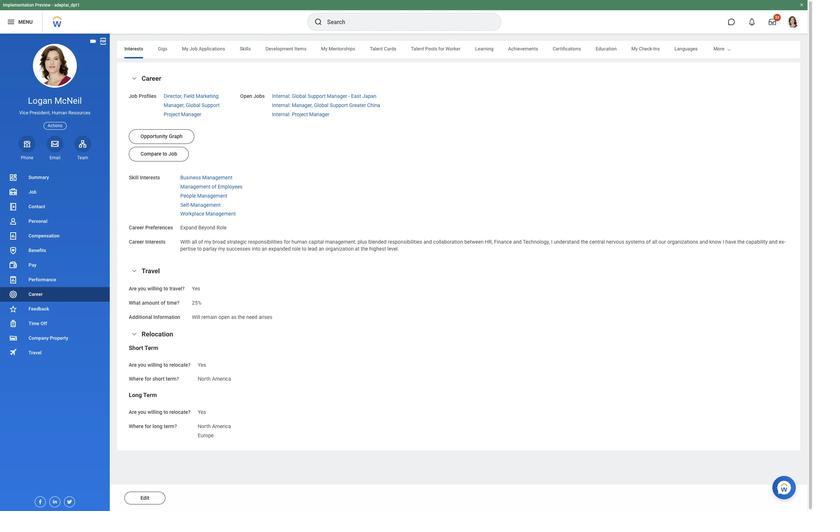 Task type: locate. For each thing, give the bounding box(es) containing it.
you inside travel group
[[138, 286, 146, 292]]

1 vertical spatial you
[[138, 363, 146, 368]]

2 america from the top
[[212, 424, 231, 430]]

my right gigs
[[182, 46, 188, 52]]

career down career preferences
[[129, 239, 144, 245]]

travel inside group
[[142, 268, 160, 275]]

support up internal: manager, global support greater china link
[[308, 93, 326, 99]]

view printable version (pdf) image
[[99, 37, 107, 45]]

job inside tab list
[[190, 46, 198, 52]]

responsibilities up "level."
[[388, 239, 422, 245]]

support down internal: global support manager - east japan
[[330, 102, 348, 108]]

manager,
[[164, 102, 185, 108], [292, 102, 313, 108]]

yes up north america
[[198, 363, 206, 368]]

search image
[[314, 18, 323, 26]]

of inside travel group
[[161, 300, 165, 306]]

2 horizontal spatial my
[[632, 46, 638, 52]]

an right into
[[262, 246, 267, 252]]

0 horizontal spatial manager,
[[164, 102, 185, 108]]

lead
[[308, 246, 317, 252]]

1 vertical spatial yes
[[198, 363, 206, 368]]

1 horizontal spatial responsibilities
[[388, 239, 422, 245]]

0 horizontal spatial talent
[[370, 46, 383, 52]]

0 horizontal spatial the
[[238, 315, 245, 321]]

3 willing from the top
[[148, 410, 162, 416]]

north america element
[[198, 375, 231, 383], [198, 423, 231, 430]]

global
[[292, 93, 306, 99], [186, 102, 200, 108], [314, 102, 329, 108]]

1 vertical spatial north america element
[[198, 423, 231, 430]]

preferences
[[145, 225, 173, 231]]

chevron down image up short
[[130, 332, 139, 337]]

are you willing to relocate? up short
[[129, 363, 191, 368]]

are you willing to relocate? for short term
[[129, 363, 191, 368]]

0 horizontal spatial support
[[202, 102, 220, 108]]

2 relocate? from the top
[[169, 410, 191, 416]]

yes up 25% element
[[192, 286, 200, 292]]

my for my job applications
[[182, 46, 188, 52]]

chevron down image inside travel group
[[130, 269, 139, 274]]

and right finance
[[513, 239, 522, 245]]

2 willing from the top
[[148, 363, 162, 368]]

- right preview
[[52, 3, 53, 8]]

open jobs
[[240, 93, 265, 99]]

worker
[[446, 46, 461, 52]]

0 horizontal spatial an
[[262, 246, 267, 252]]

my down "broad"
[[218, 246, 225, 252]]

contact image
[[9, 203, 18, 212]]

compare to job button
[[129, 147, 189, 162]]

close environment banner image
[[800, 3, 804, 7]]

1 vertical spatial where
[[129, 424, 143, 430]]

check-
[[639, 46, 654, 52]]

project down director,
[[164, 111, 180, 117]]

1 vertical spatial relocate?
[[169, 410, 191, 416]]

role
[[292, 246, 301, 252]]

relocate? up where for long term?
[[169, 410, 191, 416]]

1 vertical spatial travel
[[29, 351, 42, 356]]

talent left pools in the top of the page
[[411, 46, 424, 52]]

2 where from the top
[[129, 424, 143, 430]]

career group
[[129, 74, 789, 258]]

pay
[[29, 263, 36, 268]]

job inside list
[[29, 190, 37, 195]]

0 vertical spatial where
[[129, 377, 143, 383]]

the right at
[[361, 246, 368, 252]]

opportunity graph button
[[129, 130, 194, 144]]

support for manager,
[[202, 102, 220, 108]]

skills
[[240, 46, 251, 52]]

nervous
[[606, 239, 624, 245]]

willing up where for long term?
[[148, 410, 162, 416]]

yes element
[[192, 285, 200, 292], [198, 361, 206, 368], [198, 408, 206, 416]]

an down capital
[[319, 246, 324, 252]]

are for long term
[[129, 410, 137, 416]]

interests down preferences
[[145, 239, 166, 245]]

1 and from the left
[[424, 239, 432, 245]]

you
[[138, 286, 146, 292], [138, 363, 146, 368], [138, 410, 146, 416]]

where inside short term group
[[129, 377, 143, 383]]

1 vertical spatial america
[[212, 424, 231, 430]]

north america element inside short term group
[[198, 375, 231, 383]]

0 vertical spatial -
[[52, 3, 53, 8]]

parlay
[[203, 246, 217, 252]]

chevron down image for relocation
[[130, 332, 139, 337]]

0 vertical spatial chevron down image
[[130, 269, 139, 274]]

2 horizontal spatial global
[[314, 102, 329, 108]]

0 horizontal spatial project
[[164, 111, 180, 117]]

Search Workday  search field
[[327, 14, 486, 30]]

are inside long term group
[[129, 410, 137, 416]]

term? inside long term group
[[164, 424, 177, 430]]

1 vertical spatial are you willing to relocate?
[[129, 410, 191, 416]]

chevron down image
[[130, 76, 139, 81]]

interests for career
[[145, 239, 166, 245]]

career up career interests
[[129, 225, 144, 231]]

adeptai_dpt1
[[54, 3, 80, 8]]

items selected list containing internal: global support manager - east japan
[[272, 92, 392, 118]]

2 north from the top
[[198, 424, 211, 430]]

long term button
[[129, 392, 157, 399]]

finance
[[494, 239, 512, 245]]

talent pools for worker
[[411, 46, 461, 52]]

travel image
[[9, 349, 18, 357]]

america inside short term group
[[212, 377, 231, 383]]

where for short
[[129, 377, 143, 383]]

career for career preferences
[[129, 225, 144, 231]]

1 horizontal spatial my
[[321, 46, 328, 52]]

where for long
[[129, 424, 143, 430]]

manager down manager, global support
[[181, 111, 201, 117]]

willing inside travel group
[[148, 286, 162, 292]]

travel group
[[129, 267, 789, 322]]

i left understand
[[551, 239, 553, 245]]

0 vertical spatial the
[[581, 239, 588, 245]]

management up "workplace management" link
[[190, 202, 221, 208]]

additional information element
[[192, 310, 272, 321]]

for inside with all of my broad strategic responsibilities for human capital management, plus blended responsibilities and collaboration between hr, finance and technology, i understand the central nervous systems of all our organizations and know i have the capability and ex pertise to parlay my successes into an expanded role to lead an organization at the highest level.
[[284, 239, 290, 245]]

manager down internal: manager, global support greater china
[[309, 111, 329, 117]]

are inside short term group
[[129, 363, 137, 368]]

america inside north america europe
[[212, 424, 231, 430]]

internal: manager, global support greater china
[[272, 102, 380, 108]]

1 vertical spatial -
[[348, 93, 350, 99]]

1 are from the top
[[129, 286, 137, 292]]

chevron down image inside relocation group
[[130, 332, 139, 337]]

relocate? inside long term group
[[169, 410, 191, 416]]

benefits link
[[0, 244, 110, 258]]

3 are from the top
[[129, 410, 137, 416]]

yes up north america europe
[[198, 410, 206, 416]]

open
[[218, 315, 230, 321]]

yes inside long term group
[[198, 410, 206, 416]]

are up what
[[129, 286, 137, 292]]

interests right skill at the left top of page
[[140, 175, 160, 181]]

for left long
[[145, 424, 151, 430]]

1 horizontal spatial travel
[[142, 268, 160, 275]]

blended
[[368, 239, 387, 245]]

opportunity graph
[[141, 134, 183, 140]]

1 responsibilities from the left
[[248, 239, 283, 245]]

personal
[[29, 219, 47, 224]]

2 north america element from the top
[[198, 423, 231, 430]]

0 horizontal spatial -
[[52, 3, 53, 8]]

responsibilities up into
[[248, 239, 283, 245]]

term? right long
[[164, 424, 177, 430]]

0 horizontal spatial global
[[186, 102, 200, 108]]

the right as on the left
[[238, 315, 245, 321]]

chevron down image left travel button on the bottom of the page
[[130, 269, 139, 274]]

time
[[29, 321, 39, 327]]

management down business
[[180, 184, 210, 190]]

short
[[153, 377, 165, 383]]

yes element up north america europe
[[198, 408, 206, 416]]

america for north america
[[212, 377, 231, 383]]

global down "director, field marketing"
[[186, 102, 200, 108]]

applications
[[199, 46, 225, 52]]

2 vertical spatial are
[[129, 410, 137, 416]]

all
[[192, 239, 197, 245], [652, 239, 657, 245]]

are you willing to relocate?
[[129, 363, 191, 368], [129, 410, 191, 416]]

pay image
[[9, 261, 18, 270]]

where inside long term group
[[129, 424, 143, 430]]

0 vertical spatial term
[[145, 345, 158, 352]]

are for short term
[[129, 363, 137, 368]]

travel link
[[0, 346, 110, 361]]

1 i from the left
[[551, 239, 553, 245]]

japan
[[362, 93, 377, 99]]

my
[[182, 46, 188, 52], [321, 46, 328, 52], [632, 46, 638, 52]]

1 vertical spatial willing
[[148, 363, 162, 368]]

2 internal: from the top
[[272, 102, 291, 108]]

and left ex at the top
[[769, 239, 778, 245]]

0 horizontal spatial i
[[551, 239, 553, 245]]

internal:
[[272, 93, 291, 99], [272, 102, 291, 108], [272, 111, 291, 117]]

1 vertical spatial my
[[218, 246, 225, 252]]

0 vertical spatial willing
[[148, 286, 162, 292]]

0 vertical spatial you
[[138, 286, 146, 292]]

1 vertical spatial internal:
[[272, 102, 291, 108]]

job down graph
[[169, 151, 177, 157]]

job left applications
[[190, 46, 198, 52]]

tab list containing interests
[[117, 41, 800, 59]]

0 vertical spatial are you willing to relocate?
[[129, 363, 191, 368]]

my for my check-ins
[[632, 46, 638, 52]]

items selected list
[[164, 92, 231, 118], [272, 92, 392, 118], [180, 174, 254, 218], [198, 423, 243, 440]]

project
[[164, 111, 180, 117], [292, 111, 308, 117]]

my left check-
[[632, 46, 638, 52]]

my mentorships
[[321, 46, 355, 52]]

1 relocate? from the top
[[169, 363, 191, 368]]

capital
[[309, 239, 324, 245]]

all left our
[[652, 239, 657, 245]]

long term
[[129, 392, 157, 399]]

i left "have"
[[723, 239, 724, 245]]

2 horizontal spatial support
[[330, 102, 348, 108]]

global up "internal: project manager" link
[[292, 93, 306, 99]]

1 horizontal spatial -
[[348, 93, 350, 99]]

graph
[[169, 134, 183, 140]]

languages
[[675, 46, 698, 52]]

relocate? inside short term group
[[169, 363, 191, 368]]

0 vertical spatial america
[[212, 377, 231, 383]]

director,
[[164, 93, 182, 99]]

talent left cards
[[370, 46, 383, 52]]

travel up are you willing to travel?
[[142, 268, 160, 275]]

3 and from the left
[[700, 239, 708, 245]]

0 vertical spatial term?
[[166, 377, 179, 383]]

1 chevron down image from the top
[[130, 269, 139, 274]]

0 vertical spatial yes element
[[192, 285, 200, 292]]

job left profiles
[[129, 93, 137, 99]]

compare to job
[[141, 151, 177, 157]]

1 horizontal spatial support
[[308, 93, 326, 99]]

east
[[351, 93, 361, 99]]

human
[[52, 110, 67, 116]]

short term
[[129, 345, 158, 352]]

off
[[41, 321, 47, 327]]

company property image
[[9, 334, 18, 343]]

1 vertical spatial the
[[361, 246, 368, 252]]

short
[[129, 345, 143, 352]]

term? right short
[[166, 377, 179, 383]]

1 horizontal spatial global
[[292, 93, 306, 99]]

for left short
[[145, 377, 151, 383]]

manager, up "internal: project manager" link
[[292, 102, 313, 108]]

skill
[[129, 175, 139, 181]]

1 willing from the top
[[148, 286, 162, 292]]

north inside north america europe
[[198, 424, 211, 430]]

travel?
[[169, 286, 185, 292]]

2 talent from the left
[[411, 46, 424, 52]]

yes element for are you willing to travel?
[[192, 285, 200, 292]]

term for long term
[[143, 392, 157, 399]]

responsibilities
[[248, 239, 283, 245], [388, 239, 422, 245]]

chevron down image
[[130, 269, 139, 274], [130, 332, 139, 337]]

menu banner
[[0, 0, 808, 34]]

know
[[709, 239, 722, 245]]

2 my from the left
[[321, 46, 328, 52]]

cards
[[384, 46, 396, 52]]

2 vertical spatial yes
[[198, 410, 206, 416]]

north inside short term group
[[198, 377, 211, 383]]

manager up internal: manager, global support greater china link
[[327, 93, 347, 99]]

0 vertical spatial yes
[[192, 286, 200, 292]]

for inside long term group
[[145, 424, 151, 430]]

1 internal: from the top
[[272, 93, 291, 99]]

2 horizontal spatial the
[[581, 239, 588, 245]]

2 are from the top
[[129, 363, 137, 368]]

are down long
[[129, 410, 137, 416]]

yes element up 25% element
[[192, 285, 200, 292]]

2 manager, from the left
[[292, 102, 313, 108]]

items selected list inside long term group
[[198, 423, 243, 440]]

performance
[[29, 277, 56, 283]]

organization
[[326, 246, 354, 252]]

job link
[[0, 185, 110, 200]]

2 i from the left
[[723, 239, 724, 245]]

to left travel?
[[164, 286, 168, 292]]

north for north america
[[198, 377, 211, 383]]

1 horizontal spatial all
[[652, 239, 657, 245]]

list
[[0, 171, 110, 361]]

management up management of employees link
[[202, 175, 232, 181]]

all right "with"
[[192, 239, 197, 245]]

1 manager, from the left
[[164, 102, 185, 108]]

travel
[[142, 268, 160, 275], [29, 351, 42, 356]]

0 vertical spatial north america element
[[198, 375, 231, 383]]

1 horizontal spatial manager,
[[292, 102, 313, 108]]

business management
[[180, 175, 232, 181]]

actions button
[[44, 122, 67, 130]]

2 vertical spatial interests
[[145, 239, 166, 245]]

actions
[[48, 123, 63, 128]]

internal: global support manager - east japan link
[[272, 92, 377, 99]]

you inside short term group
[[138, 363, 146, 368]]

to inside travel group
[[164, 286, 168, 292]]

support inside internal: manager, global support greater china link
[[330, 102, 348, 108]]

are you willing to relocate? up long
[[129, 410, 191, 416]]

willing inside long term group
[[148, 410, 162, 416]]

2 are you willing to relocate? from the top
[[129, 410, 191, 416]]

1 horizontal spatial an
[[319, 246, 324, 252]]

tab list
[[117, 41, 800, 59]]

-
[[52, 3, 53, 8], [348, 93, 350, 99]]

more
[[714, 46, 725, 52]]

1 horizontal spatial i
[[723, 239, 724, 245]]

self-
[[180, 202, 190, 208]]

compare
[[141, 151, 161, 157]]

team logan mcneil element
[[74, 155, 91, 161]]

items selected list for job profiles
[[164, 92, 231, 118]]

understand
[[554, 239, 580, 245]]

1 america from the top
[[212, 377, 231, 383]]

1 vertical spatial north
[[198, 424, 211, 430]]

2 vertical spatial the
[[238, 315, 245, 321]]

and left know at top right
[[700, 239, 708, 245]]

an
[[262, 246, 267, 252], [319, 246, 324, 252]]

management up role
[[206, 211, 236, 217]]

to right compare
[[163, 151, 167, 157]]

1 my from the left
[[182, 46, 188, 52]]

yes for travel?
[[192, 286, 200, 292]]

1 talent from the left
[[370, 46, 383, 52]]

0 vertical spatial internal:
[[272, 93, 291, 99]]

you for long
[[138, 410, 146, 416]]

travel button
[[142, 268, 160, 275]]

internal: for internal: global support manager - east japan
[[272, 93, 291, 99]]

to left parlay at the top left
[[197, 246, 202, 252]]

tag image
[[89, 37, 97, 45]]

items selected list containing director, field marketing
[[164, 92, 231, 118]]

of left time?
[[161, 300, 165, 306]]

of down business management
[[212, 184, 216, 190]]

willing inside short term group
[[148, 363, 162, 368]]

will
[[192, 315, 200, 321]]

career up feedback
[[29, 292, 43, 298]]

term? inside short term group
[[166, 377, 179, 383]]

long
[[129, 392, 142, 399]]

job up contact
[[29, 190, 37, 195]]

are you willing to relocate? inside long term group
[[129, 410, 191, 416]]

0 vertical spatial north
[[198, 377, 211, 383]]

relocate? up where for short term?
[[169, 363, 191, 368]]

support
[[308, 93, 326, 99], [202, 102, 220, 108], [330, 102, 348, 108]]

list containing summary
[[0, 171, 110, 361]]

personal link
[[0, 214, 110, 229]]

1 you from the top
[[138, 286, 146, 292]]

chevron down image for travel
[[130, 269, 139, 274]]

internal: for internal: manager, global support greater china
[[272, 102, 291, 108]]

2 you from the top
[[138, 363, 146, 368]]

support inside "internal: global support manager - east japan" link
[[308, 93, 326, 99]]

1 vertical spatial interests
[[140, 175, 160, 181]]

1 north america element from the top
[[198, 375, 231, 383]]

travel down company
[[29, 351, 42, 356]]

willing up where for short term?
[[148, 363, 162, 368]]

pools
[[425, 46, 437, 52]]

europe element
[[198, 432, 214, 439]]

where up long
[[129, 377, 143, 383]]

term right long
[[143, 392, 157, 399]]

my left mentorships
[[321, 46, 328, 52]]

and left collaboration
[[424, 239, 432, 245]]

0 vertical spatial travel
[[142, 268, 160, 275]]

items selected list containing business management
[[180, 174, 254, 218]]

- left east
[[348, 93, 350, 99]]

0 horizontal spatial my
[[204, 239, 211, 245]]

4 and from the left
[[769, 239, 778, 245]]

3 internal: from the top
[[272, 111, 291, 117]]

1 horizontal spatial talent
[[411, 46, 424, 52]]

you down short term button
[[138, 363, 146, 368]]

term down 'relocation' button
[[145, 345, 158, 352]]

2 vertical spatial willing
[[148, 410, 162, 416]]

preview
[[35, 3, 51, 8]]

america for north america europe
[[212, 424, 231, 430]]

0 vertical spatial are
[[129, 286, 137, 292]]

marketing
[[196, 93, 219, 99]]

0 horizontal spatial my
[[182, 46, 188, 52]]

are you willing to relocate? inside short term group
[[129, 363, 191, 368]]

0 horizontal spatial travel
[[29, 351, 42, 356]]

interests left gigs
[[124, 46, 143, 52]]

yes inside travel group
[[192, 286, 200, 292]]

3 you from the top
[[138, 410, 146, 416]]

what amount of time?
[[129, 300, 179, 306]]

1 where from the top
[[129, 377, 143, 383]]

0 horizontal spatial all
[[192, 239, 197, 245]]

items selected list containing north america
[[198, 423, 243, 440]]

where left long
[[129, 424, 143, 430]]

1 vertical spatial term?
[[164, 424, 177, 430]]

1 horizontal spatial my
[[218, 246, 225, 252]]

you inside long term group
[[138, 410, 146, 416]]

2 vertical spatial you
[[138, 410, 146, 416]]

to up where for long term?
[[164, 410, 168, 416]]

are down short
[[129, 363, 137, 368]]

to up short
[[164, 363, 168, 368]]

1 north from the top
[[198, 377, 211, 383]]

3 my from the left
[[632, 46, 638, 52]]

support inside the manager, global support link
[[202, 102, 220, 108]]

1 an from the left
[[262, 246, 267, 252]]

my up parlay at the top left
[[204, 239, 211, 245]]

global for internal:
[[292, 93, 306, 99]]

2 vertical spatial yes element
[[198, 408, 206, 416]]

work experience
[[712, 46, 748, 52]]

you down long term
[[138, 410, 146, 416]]

willing up what amount of time?
[[148, 286, 162, 292]]

0 horizontal spatial responsibilities
[[248, 239, 283, 245]]

1 horizontal spatial project
[[292, 111, 308, 117]]

edit
[[141, 496, 149, 502]]

1 vertical spatial term
[[143, 392, 157, 399]]

2 chevron down image from the top
[[130, 332, 139, 337]]

the left central
[[581, 239, 588, 245]]

linkedin image
[[50, 498, 58, 505]]

management down management of employees
[[197, 193, 227, 199]]

of
[[212, 184, 216, 190], [198, 239, 203, 245], [646, 239, 651, 245], [161, 300, 165, 306]]

1 vertical spatial are
[[129, 363, 137, 368]]

implementation preview -   adeptai_dpt1
[[3, 3, 80, 8]]

phone logan mcneil element
[[19, 155, 35, 161]]

1 vertical spatial chevron down image
[[130, 332, 139, 337]]

project down internal: manager, global support greater china
[[292, 111, 308, 117]]

of up parlay at the top left
[[198, 239, 203, 245]]

support down marketing
[[202, 102, 220, 108]]

to inside long term group
[[164, 410, 168, 416]]

manager, down director,
[[164, 102, 185, 108]]

for up expanded
[[284, 239, 290, 245]]

you up what
[[138, 286, 146, 292]]

2 vertical spatial internal:
[[272, 111, 291, 117]]

you for short
[[138, 363, 146, 368]]

contact link
[[0, 200, 110, 214]]

1 are you willing to relocate? from the top
[[129, 363, 191, 368]]

career right chevron down image
[[142, 75, 161, 82]]

yes element up north america
[[198, 361, 206, 368]]

global down internal: global support manager - east japan
[[314, 102, 329, 108]]

management for business
[[202, 175, 232, 181]]

0 vertical spatial relocate?
[[169, 363, 191, 368]]

people management
[[180, 193, 227, 199]]



Task type: describe. For each thing, give the bounding box(es) containing it.
north america
[[198, 377, 231, 383]]

for inside short term group
[[145, 377, 151, 383]]

development
[[266, 46, 293, 52]]

to right 'role'
[[302, 246, 306, 252]]

management for self-
[[190, 202, 221, 208]]

manager, global support link
[[164, 101, 220, 108]]

profile logan mcneil image
[[787, 16, 799, 29]]

time off link
[[0, 317, 110, 332]]

team link
[[74, 136, 91, 161]]

yes element for are you willing to relocate?
[[198, 408, 206, 416]]

internal: for internal: project manager
[[272, 111, 291, 117]]

expand beyond role element
[[180, 224, 227, 231]]

self-management
[[180, 202, 221, 208]]

role
[[217, 225, 227, 231]]

25% element
[[192, 299, 201, 306]]

open
[[240, 93, 252, 99]]

management of employees link
[[180, 183, 243, 190]]

support for internal:
[[308, 93, 326, 99]]

relocation group
[[129, 330, 789, 440]]

systems
[[626, 239, 645, 245]]

1 vertical spatial yes element
[[198, 361, 206, 368]]

learning
[[475, 46, 494, 52]]

feedback image
[[9, 305, 18, 314]]

menu button
[[0, 10, 42, 34]]

to inside short term group
[[164, 363, 168, 368]]

1 all from the left
[[192, 239, 197, 245]]

performance link
[[0, 273, 110, 288]]

mail image
[[51, 140, 59, 148]]

talent for talent pools for worker
[[411, 46, 424, 52]]

talent for talent cards
[[370, 46, 383, 52]]

yes for relocate?
[[198, 410, 206, 416]]

interests for skill
[[140, 175, 160, 181]]

where for long term?
[[129, 424, 177, 430]]

summary link
[[0, 171, 110, 185]]

relocate? for long term
[[169, 410, 191, 416]]

internal: project manager
[[272, 111, 329, 117]]

north for north america europe
[[198, 424, 211, 430]]

talent cards
[[370, 46, 396, 52]]

logan
[[28, 96, 52, 106]]

travel inside list
[[29, 351, 42, 356]]

yes inside short term group
[[198, 363, 206, 368]]

internal: project manager link
[[272, 110, 329, 117]]

between
[[464, 239, 484, 245]]

north america element for short term
[[198, 375, 231, 383]]

self-management link
[[180, 201, 221, 208]]

job inside button
[[169, 151, 177, 157]]

manager, global support
[[164, 102, 220, 108]]

2 and from the left
[[513, 239, 522, 245]]

job image
[[9, 188, 18, 197]]

broad
[[213, 239, 226, 245]]

people
[[180, 193, 196, 199]]

summary image
[[9, 173, 18, 182]]

term? for short term
[[166, 377, 179, 383]]

expand
[[180, 225, 197, 231]]

level.
[[387, 246, 399, 252]]

career interests
[[129, 239, 166, 245]]

business
[[180, 175, 201, 181]]

navigation pane region
[[0, 34, 110, 512]]

inbox large image
[[769, 18, 776, 26]]

are you willing to relocate? for long term
[[129, 410, 191, 416]]

project manager
[[164, 111, 201, 117]]

pay link
[[0, 258, 110, 273]]

compensation image
[[9, 232, 18, 241]]

0 vertical spatial interests
[[124, 46, 143, 52]]

field
[[184, 93, 195, 99]]

feedback
[[29, 307, 49, 312]]

central
[[589, 239, 605, 245]]

performance image
[[9, 276, 18, 285]]

north america europe
[[198, 424, 231, 439]]

human
[[292, 239, 307, 245]]

2 responsibilities from the left
[[388, 239, 422, 245]]

manager, inside internal: manager, global support greater china link
[[292, 102, 313, 108]]

opportunity
[[141, 134, 168, 140]]

edit button
[[124, 493, 165, 505]]

2 all from the left
[[652, 239, 657, 245]]

short term group
[[129, 345, 789, 384]]

experience
[[725, 46, 748, 52]]

1 horizontal spatial the
[[361, 246, 368, 252]]

expanded
[[269, 246, 291, 252]]

jobs
[[254, 93, 265, 99]]

0 vertical spatial my
[[204, 239, 211, 245]]

notifications large image
[[748, 18, 756, 26]]

compensation link
[[0, 229, 110, 244]]

view team image
[[78, 140, 87, 148]]

2 an from the left
[[319, 246, 324, 252]]

career for career interests
[[129, 239, 144, 245]]

contact
[[29, 204, 45, 210]]

global for manager,
[[186, 102, 200, 108]]

with all of my broad strategic responsibilities for human capital management, plus blended responsibilities and collaboration between hr, finance and technology, i understand the central nervous systems of all our organizations and know i have the capability and ex pertise to parlay my successes into an expanded role to lead an organization at the highest level.
[[180, 239, 786, 252]]

items selected list for open jobs
[[272, 92, 392, 118]]

email logan mcneil element
[[46, 155, 63, 161]]

beyond
[[198, 225, 215, 231]]

career for career button
[[142, 75, 161, 82]]

time off image
[[9, 320, 18, 329]]

china
[[367, 102, 380, 108]]

europe
[[198, 433, 214, 439]]

feedback link
[[0, 302, 110, 317]]

career preferences
[[129, 225, 173, 231]]

items
[[295, 46, 307, 52]]

vice
[[19, 110, 28, 116]]

phone
[[21, 155, 33, 161]]

personal image
[[9, 217, 18, 226]]

career link
[[0, 288, 110, 302]]

job profiles
[[129, 93, 156, 99]]

menu
[[18, 19, 33, 25]]

our
[[659, 239, 666, 245]]

term for short term
[[145, 345, 158, 352]]

my check-ins
[[632, 46, 660, 52]]

strategic
[[227, 239, 247, 245]]

technology,
[[523, 239, 550, 245]]

2 project from the left
[[292, 111, 308, 117]]

north america element for long term
[[198, 423, 231, 430]]

facebook image
[[35, 498, 43, 506]]

33
[[775, 15, 779, 19]]

management for people
[[197, 193, 227, 199]]

ins
[[654, 46, 660, 52]]

career inside career link
[[29, 292, 43, 298]]

amount
[[142, 300, 159, 306]]

benefits
[[29, 248, 46, 254]]

people management link
[[180, 192, 227, 199]]

information
[[153, 315, 180, 321]]

the inside travel group
[[238, 315, 245, 321]]

phone image
[[22, 140, 32, 148]]

willing for long term
[[148, 410, 162, 416]]

training
[[762, 46, 779, 52]]

phone button
[[19, 136, 35, 161]]

of right systems
[[646, 239, 651, 245]]

for right pools in the top of the page
[[438, 46, 444, 52]]

to inside the compare to job button
[[163, 151, 167, 157]]

33 button
[[765, 14, 781, 30]]

willing for short term
[[148, 363, 162, 368]]

expand beyond role
[[180, 225, 227, 231]]

plus
[[358, 239, 367, 245]]

- inside "internal: global support manager - east japan" link
[[348, 93, 350, 99]]

remain
[[201, 315, 217, 321]]

at
[[355, 246, 360, 252]]

items selected list for skill interests
[[180, 174, 254, 218]]

summary
[[29, 175, 49, 180]]

management for workplace
[[206, 211, 236, 217]]

internal: global support manager - east japan
[[272, 93, 377, 99]]

ex
[[779, 239, 786, 245]]

achievements
[[508, 46, 538, 52]]

into
[[252, 246, 260, 252]]

relocate? for short term
[[169, 363, 191, 368]]

1 project from the left
[[164, 111, 180, 117]]

where for short term?
[[129, 377, 179, 383]]

- inside menu banner
[[52, 3, 53, 8]]

benefits image
[[9, 247, 18, 255]]

profiles
[[139, 93, 156, 99]]

greater
[[349, 102, 366, 108]]

manager, inside the manager, global support link
[[164, 102, 185, 108]]

are inside travel group
[[129, 286, 137, 292]]

term? for long term
[[164, 424, 177, 430]]

of inside management of employees link
[[212, 184, 216, 190]]

my for my mentorships
[[321, 46, 328, 52]]

career image
[[9, 291, 18, 299]]

the capability
[[738, 239, 768, 245]]

long term group
[[129, 392, 789, 440]]

time off
[[29, 321, 47, 327]]

twitter image
[[64, 498, 72, 506]]

justify image
[[7, 18, 15, 26]]

items selected list for where for long term?
[[198, 423, 243, 440]]

25%
[[192, 300, 201, 306]]

vice president, human resources
[[19, 110, 91, 116]]

project manager link
[[164, 110, 201, 117]]



Task type: vqa. For each thing, say whether or not it's contained in the screenshot.
blended
yes



